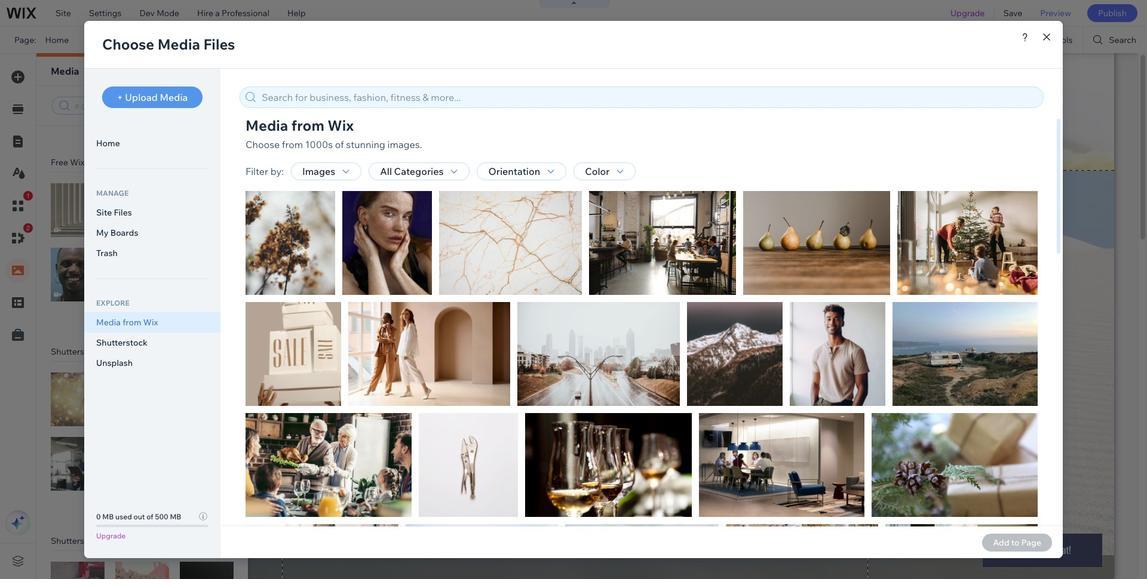 Task type: locate. For each thing, give the bounding box(es) containing it.
0 vertical spatial show
[[120, 128, 139, 137]]

2 show from the top
[[120, 318, 139, 327]]

shutterstock
[[51, 347, 101, 358], [51, 536, 101, 547]]

shutterstock for shutterstock videos
[[51, 536, 101, 547]]

dev
[[140, 8, 155, 19]]

show more up shutterstock videos
[[120, 507, 159, 516]]

media
[[51, 65, 79, 77]]

save button
[[995, 0, 1032, 26]]

hire
[[197, 8, 214, 19]]

2 vertical spatial show more button
[[113, 506, 172, 518]]

free
[[51, 157, 68, 168]]

0 vertical spatial show more
[[120, 128, 159, 137]]

betweenimagination.com
[[219, 35, 320, 45]]

3 more from the top
[[141, 507, 159, 516]]

1 more from the top
[[141, 128, 159, 137]]

show more button for free wix videos
[[113, 316, 172, 329]]

show more
[[120, 128, 159, 137], [120, 318, 159, 327], [120, 507, 159, 516]]

free wix videos
[[51, 157, 114, 168]]

2 vertical spatial more
[[141, 507, 159, 516]]

show more for free wix videos
[[120, 318, 159, 327]]

1 vertical spatial show more button
[[113, 316, 172, 329]]

show more button down e.g. business, fashion, fitness "field"
[[113, 127, 172, 139]]

2 vertical spatial show more
[[120, 507, 159, 516]]

2 vertical spatial show
[[120, 507, 139, 516]]

show more up images
[[120, 318, 159, 327]]

show more button up images
[[113, 316, 172, 329]]

tools button
[[1028, 27, 1084, 53]]

show for free wix videos
[[120, 318, 139, 327]]

show more button up shutterstock videos
[[113, 506, 172, 518]]

hire a professional
[[197, 8, 270, 19]]

1 vertical spatial more
[[141, 318, 159, 327]]

a
[[215, 8, 220, 19]]

3 show from the top
[[120, 507, 139, 516]]

shutterstock images
[[51, 347, 132, 358]]

3 show more from the top
[[120, 507, 159, 516]]

wix
[[70, 157, 85, 168]]

preview
[[1041, 8, 1072, 19]]

upgrade
[[951, 8, 986, 19]]

2 more from the top
[[141, 318, 159, 327]]

show more for shutterstock images
[[120, 507, 159, 516]]

show
[[120, 128, 139, 137], [120, 318, 139, 327], [120, 507, 139, 516]]

show up images
[[120, 318, 139, 327]]

3 show more button from the top
[[113, 506, 172, 518]]

preview button
[[1032, 0, 1081, 26]]

1 shutterstock from the top
[[51, 347, 101, 358]]

publish button
[[1088, 4, 1138, 22]]

publish
[[1099, 8, 1128, 19]]

show more down e.g. business, fashion, fitness "field"
[[120, 128, 159, 137]]

mode
[[157, 8, 179, 19]]

videos
[[87, 157, 114, 168], [103, 536, 130, 547]]

2 show more button from the top
[[113, 316, 172, 329]]

show more button
[[113, 127, 172, 139], [113, 316, 172, 329], [113, 506, 172, 518]]

0 vertical spatial shutterstock
[[51, 347, 101, 358]]

2 shutterstock from the top
[[51, 536, 101, 547]]

save
[[1004, 8, 1023, 19]]

more
[[141, 128, 159, 137], [141, 318, 159, 327], [141, 507, 159, 516]]

0 vertical spatial show more button
[[113, 127, 172, 139]]

1 vertical spatial show
[[120, 318, 139, 327]]

1 vertical spatial shutterstock
[[51, 536, 101, 547]]

show down e.g. business, fashion, fitness "field"
[[120, 128, 139, 137]]

more for shutterstock images
[[141, 507, 159, 516]]

0 vertical spatial more
[[141, 128, 159, 137]]

e.g. business, fashion, fitness field
[[74, 100, 219, 112]]

search button
[[1085, 27, 1148, 53]]

show up shutterstock videos
[[120, 507, 139, 516]]

2 show more from the top
[[120, 318, 159, 327]]

1 vertical spatial show more
[[120, 318, 159, 327]]

shutterstock for shutterstock images
[[51, 347, 101, 358]]



Task type: describe. For each thing, give the bounding box(es) containing it.
settings
[[89, 8, 122, 19]]

dev mode
[[140, 8, 179, 19]]

help
[[288, 8, 306, 19]]

shutterstock videos
[[51, 536, 130, 547]]

professional
[[222, 8, 270, 19]]

1 show more from the top
[[120, 128, 159, 137]]

site
[[56, 8, 71, 19]]

1 show more button from the top
[[113, 127, 172, 139]]

images
[[103, 347, 132, 358]]

1 vertical spatial videos
[[103, 536, 130, 547]]

search
[[1110, 35, 1137, 45]]

show for shutterstock images
[[120, 507, 139, 516]]

more for free wix videos
[[141, 318, 159, 327]]

0 vertical spatial videos
[[87, 157, 114, 168]]

1 show from the top
[[120, 128, 139, 137]]

home
[[45, 35, 69, 45]]

show more button for shutterstock images
[[113, 506, 172, 518]]

tools
[[1053, 35, 1073, 45]]



Task type: vqa. For each thing, say whether or not it's contained in the screenshot.
1st Show
yes



